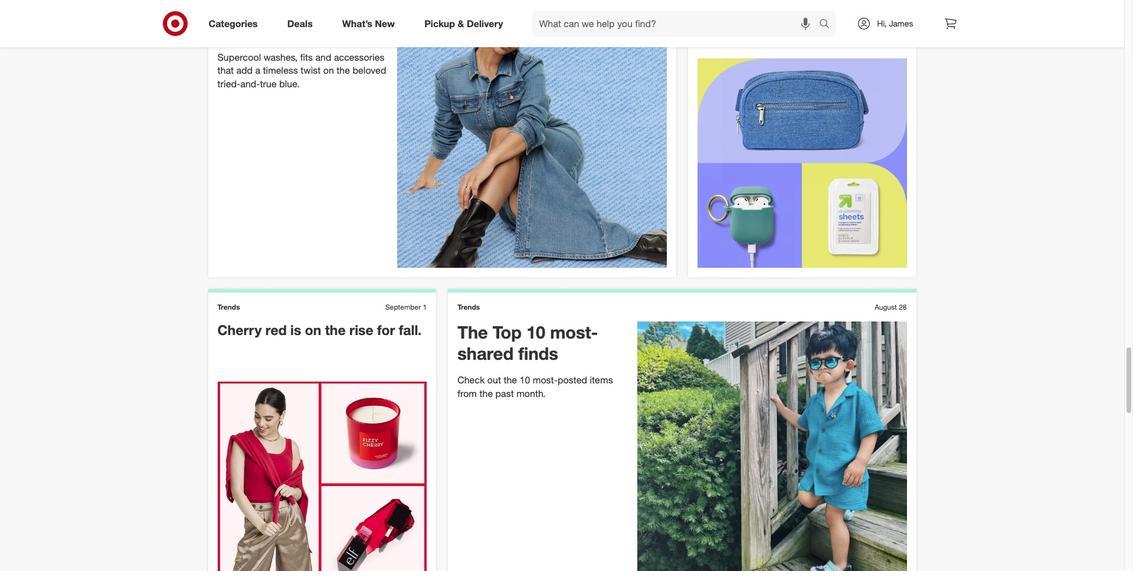 Task type: vqa. For each thing, say whether or not it's contained in the screenshot.
the top on
yes



Task type: locate. For each thing, give the bounding box(es) containing it.
1 vertical spatial 10
[[520, 374, 530, 386]]

these
[[758, 15, 794, 32]]

bags.
[[798, 15, 833, 32]]

past
[[496, 388, 514, 400]]

10 up month.
[[520, 374, 530, 386]]

0 horizontal spatial in
[[369, 0, 384, 19]]

trends for september 1
[[218, 303, 240, 312]]

categories
[[209, 17, 258, 29]]

timeless
[[263, 65, 298, 76]]

september 1
[[385, 303, 427, 312]]

items
[[590, 374, 613, 386]]

the top 10 most-shared finds image
[[637, 322, 907, 571]]

september
[[385, 303, 421, 312]]

cherry red is on the rise for fall. image
[[218, 382, 427, 571]]

the
[[252, 20, 278, 41], [337, 65, 350, 76], [325, 322, 346, 338], [504, 374, 517, 386], [480, 388, 493, 400]]

posted
[[558, 374, 587, 386]]

10 inside the top 10 most- shared finds
[[526, 322, 546, 343]]

0 horizontal spatial for
[[275, 0, 297, 19]]

&
[[458, 17, 464, 29]]

from
[[458, 388, 477, 400]]

james
[[889, 18, 913, 28]]

in
[[369, 0, 384, 19], [743, 15, 755, 32]]

0 vertical spatial most-
[[550, 322, 598, 343]]

for up bags.
[[796, 0, 814, 15]]

0 horizontal spatial trends
[[218, 303, 240, 312]]

tried-
[[218, 78, 240, 90]]

washes,
[[264, 51, 298, 63]]

inspiration
[[724, 0, 792, 15]]

get inspiration for your bag ﻿﻿with what's in these bags. image
[[698, 59, 907, 268]]

in down the inspiration
[[743, 15, 755, 32]]

most- up month.
[[533, 374, 558, 386]]

for
[[275, 0, 297, 19], [796, 0, 814, 15], [377, 322, 395, 338]]

delivery
[[467, 17, 503, 29]]

most-
[[550, 322, 598, 343], [533, 374, 558, 386]]

on right the 'is'
[[305, 322, 321, 338]]

check
[[458, 374, 485, 386]]

search button
[[814, 11, 842, 39]]

trends
[[218, 303, 240, 312], [458, 303, 480, 312]]

add
[[236, 65, 253, 76]]

cherry
[[218, 322, 262, 338]]

1 vertical spatial most-
[[533, 374, 558, 386]]

bag
[[850, 0, 874, 15]]

for left fall. at the bottom left of page
[[377, 322, 395, 338]]

your
[[818, 0, 846, 15]]

on down and
[[323, 65, 334, 76]]

beloved
[[353, 65, 386, 76]]

1
[[423, 303, 427, 312]]

1 horizontal spatial in
[[743, 15, 755, 32]]

fits
[[300, 51, 313, 63]]

1 trends from the left
[[218, 303, 240, 312]]

most- up finds
[[550, 322, 598, 343]]

trends up the the
[[458, 303, 480, 312]]

0 vertical spatial on
[[323, 65, 334, 76]]

hi, james
[[877, 18, 913, 28]]

1 horizontal spatial trends
[[458, 303, 480, 312]]

2 trends from the left
[[458, 303, 480, 312]]

10
[[526, 322, 546, 343], [520, 374, 530, 386]]

10 up finds
[[526, 322, 546, 343]]

on
[[323, 65, 334, 76], [305, 322, 321, 338]]

deals link
[[277, 11, 327, 37]]

get
[[698, 0, 720, 15]]

0 vertical spatial 10
[[526, 322, 546, 343]]

right
[[283, 20, 321, 41]]

1 horizontal spatial on
[[323, 65, 334, 76]]

trends up cherry
[[218, 303, 240, 312]]

and
[[316, 51, 331, 63]]

most- inside check out the 10 most-posted items from the past month.
[[533, 374, 558, 386]]

ways.
[[326, 20, 372, 41]]

for up 'right'
[[275, 0, 297, 19]]

just
[[218, 20, 248, 41]]

What can we help you find? suggestions appear below search field
[[532, 11, 822, 37]]

in up ways.
[[369, 0, 384, 19]]

pickup
[[424, 17, 455, 29]]

2 horizontal spatial for
[[796, 0, 814, 15]]

finds
[[518, 343, 558, 364]]

the down the denim
[[252, 20, 278, 41]]

hi,
[[877, 18, 887, 28]]

1 vertical spatial on
[[305, 322, 321, 338]]

the down accessories
[[337, 65, 350, 76]]

the inside supercool washes, fits and accessories that add a timeless twist on the beloved tried-and-true blue.
[[337, 65, 350, 76]]



Task type: describe. For each thing, give the bounding box(es) containing it.
supercool
[[218, 51, 261, 63]]

28
[[899, 303, 907, 312]]

in inside denim for daaays, in just the right ways.
[[369, 0, 384, 19]]

for inside get inspiration for your bag ﻿﻿with what's in these bags.
[[796, 0, 814, 15]]

the inside denim for daaays, in just the right ways.
[[252, 20, 278, 41]]

10 inside check out the 10 most-posted items from the past month.
[[520, 374, 530, 386]]

daaays,
[[302, 0, 364, 19]]

supercool washes, fits and accessories that add a timeless twist on the beloved tried-and-true blue.
[[218, 51, 386, 90]]

the
[[458, 322, 488, 343]]

true
[[260, 78, 277, 90]]

accessories
[[334, 51, 385, 63]]

the top 10 most- shared finds
[[458, 322, 598, 364]]

in inside get inspiration for your bag ﻿﻿with what's in these bags.
[[743, 15, 755, 32]]

fall.
[[399, 322, 422, 338]]

most- inside the top 10 most- shared finds
[[550, 322, 598, 343]]

and-
[[240, 78, 260, 90]]

0 horizontal spatial on
[[305, 322, 321, 338]]

new
[[375, 17, 395, 29]]

a
[[255, 65, 260, 76]]

for inside denim for daaays, in just the right ways.
[[275, 0, 297, 19]]

denim for daaays, in just the right ways. image
[[397, 0, 667, 268]]

the down out
[[480, 388, 493, 400]]

pickup & delivery
[[424, 17, 503, 29]]

what's new link
[[332, 11, 410, 37]]

the left rise
[[325, 322, 346, 338]]

out
[[487, 374, 501, 386]]

trends for august 28
[[458, 303, 480, 312]]

search
[[814, 19, 842, 30]]

that
[[218, 65, 234, 76]]

denim
[[218, 0, 270, 19]]

categories link
[[199, 11, 273, 37]]

top
[[493, 322, 522, 343]]

blue.
[[279, 78, 300, 90]]

1 horizontal spatial for
[[377, 322, 395, 338]]

rise
[[349, 322, 373, 338]]

what's
[[342, 17, 372, 29]]

pickup & delivery link
[[414, 11, 518, 37]]

red
[[265, 322, 287, 338]]

denim for daaays, in just the right ways.
[[218, 0, 384, 41]]

on inside supercool washes, fits and accessories that add a timeless twist on the beloved tried-and-true blue.
[[323, 65, 334, 76]]

﻿﻿with
[[878, 0, 905, 15]]

cherry red is on the rise for fall.
[[218, 322, 422, 338]]

deals
[[287, 17, 313, 29]]

is
[[290, 322, 301, 338]]

what's new
[[342, 17, 395, 29]]

shared
[[458, 343, 514, 364]]

the up past
[[504, 374, 517, 386]]

twist
[[301, 65, 321, 76]]

get inspiration for your bag ﻿﻿with what's in these bags.
[[698, 0, 905, 32]]

august
[[875, 303, 897, 312]]

what's
[[698, 15, 739, 32]]

month.
[[517, 388, 546, 400]]

august 28
[[875, 303, 907, 312]]

get inspiration for your bag ﻿﻿with what's in these bags. link
[[688, 0, 916, 277]]

check out the 10 most-posted items from the past month.
[[458, 374, 613, 400]]



